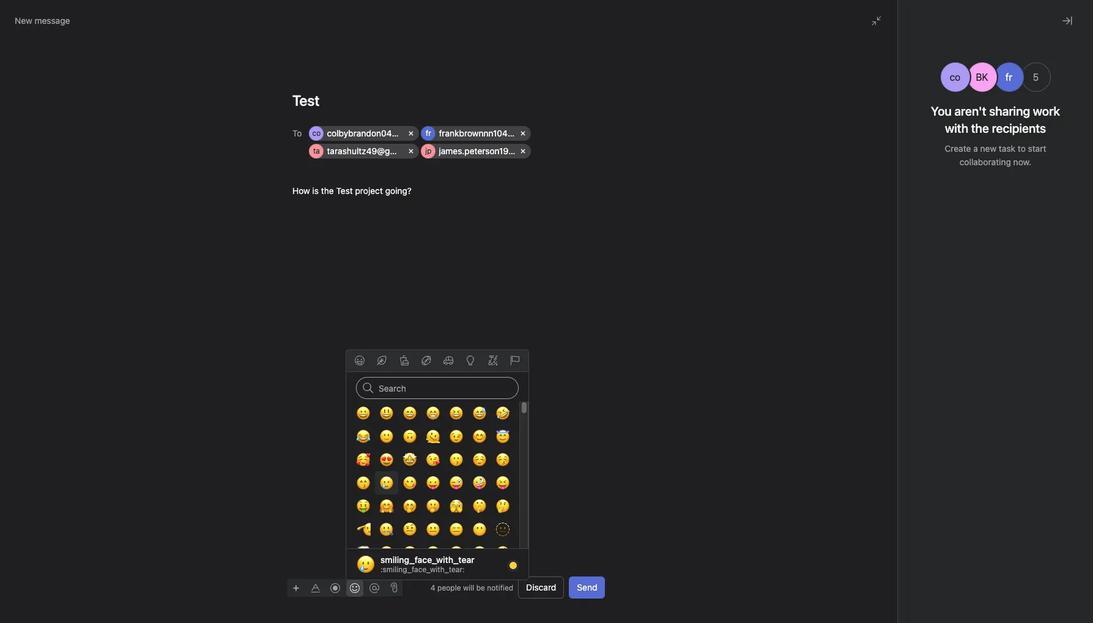 Task type: vqa. For each thing, say whether or not it's contained in the screenshot.
the bottom Add Subject text field
yes



Task type: locate. For each thing, give the bounding box(es) containing it.
0 vertical spatial going?
[[385, 185, 412, 196]]

the for to
[[321, 185, 334, 196]]

1 vertical spatial tarashultz49@gmail.com
[[812, 405, 911, 416]]

0 vertical spatial is
[[312, 185, 319, 196]]

0 horizontal spatial tarashultz49@gmail.com
[[327, 146, 425, 156]]

😗 image
[[449, 452, 464, 467]]

option
[[375, 471, 398, 495]]

jp
[[425, 146, 432, 155]]

1 vertical spatial co
[[312, 129, 321, 138]]

fr up jp
[[426, 129, 431, 138]]

tarashultz49@gmail.com cell for row to the bottom
[[795, 403, 911, 418]]

frankbrownnn104@gmail.com
[[439, 128, 556, 138]]

0 horizontal spatial colbybrandon04@gmail.com
[[327, 128, 440, 138]]

0 horizontal spatial project
[[355, 185, 383, 196]]

1 horizontal spatial how is the test project going?
[[778, 425, 897, 436]]

1 horizontal spatial colbybrandon04@gmail.com cell
[[795, 386, 926, 400]]

0 vertical spatial the
[[321, 185, 334, 196]]

1 horizontal spatial bk
[[976, 72, 989, 83]]

create a new task to start collaborating now.
[[945, 143, 1047, 167]]

😜 image
[[449, 476, 464, 490]]

tarashultz49@gmail.com cell
[[309, 144, 425, 159], [795, 403, 911, 418]]

2 vertical spatial fr
[[426, 129, 431, 138]]

4
[[431, 583, 436, 592]]

0 vertical spatial cell
[[907, 386, 1017, 400]]

the
[[321, 185, 334, 196], [807, 425, 819, 436]]

0 horizontal spatial fr
[[426, 129, 431, 138]]

row down add subject text field
[[309, 126, 603, 162]]

😶 image
[[472, 522, 487, 537]]

😑 image
[[449, 522, 464, 537]]

james.peterson1902@gmail.com
[[439, 146, 567, 156]]

1 vertical spatial tarashultz49@gmail.com cell
[[795, 403, 911, 418]]

co
[[950, 72, 961, 83], [312, 129, 321, 138]]

tarashultz49@gmail.com
[[327, 146, 425, 156], [812, 405, 911, 416]]

dialog
[[763, 320, 1069, 623]]

1 horizontal spatial project
[[841, 425, 868, 436]]

1 vertical spatial going?
[[871, 425, 897, 436]]

😶‍🌫️ image
[[356, 545, 371, 560]]

0 horizontal spatial row
[[309, 126, 603, 162]]

at mention image
[[369, 583, 379, 593]]

row down add subject text box
[[795, 386, 1052, 421]]

the for colbybrandon04@gmail.com
[[807, 425, 819, 436]]

people
[[438, 583, 461, 592]]

1 horizontal spatial tarashultz49@gmail.com
[[812, 405, 911, 416]]

0 vertical spatial fr
[[942, 56, 948, 65]]

colbybrandon04@gmail.com
[[327, 128, 440, 138], [812, 387, 926, 398]]

new
[[981, 143, 997, 154]]

0 horizontal spatial colbybrandon04@gmail.com cell
[[309, 126, 440, 141]]

1 horizontal spatial tarashultz49@gmail.com cell
[[795, 403, 911, 418]]

fr down 'share' button
[[1006, 72, 1013, 83]]

Search field
[[356, 377, 519, 399]]

1 vertical spatial project
[[841, 425, 868, 436]]

work
[[1034, 104, 1061, 118]]

project
[[355, 185, 383, 196], [841, 425, 868, 436]]

Add subject text field
[[763, 357, 1069, 375]]

test for colbybrandon04@gmail.com
[[822, 425, 838, 436]]

toolbar
[[287, 579, 385, 596]]

formatting image
[[311, 583, 320, 593]]

project for to
[[355, 185, 383, 196]]

co inside cell
[[312, 129, 321, 138]]

1 vertical spatial colbybrandon04@gmail.com
[[812, 387, 926, 398]]

😝 image
[[495, 476, 510, 490]]

😋 image
[[402, 476, 417, 490]]

list box
[[402, 5, 696, 24]]

🤑 image
[[356, 499, 371, 514]]

0 vertical spatial bk
[[903, 56, 913, 65]]

0 vertical spatial colbybrandon04@gmail.com cell
[[309, 126, 440, 141]]

😆 image
[[449, 406, 464, 420]]

1 horizontal spatial test
[[822, 425, 838, 436]]

bk down 'share' button
[[976, 72, 989, 83]]

🫡 image
[[356, 522, 371, 537]]

with
[[946, 121, 969, 135]]

1 vertical spatial the
[[807, 425, 819, 436]]

26
[[861, 14, 870, 23]]

🫢 image
[[426, 499, 440, 514]]

collaborating
[[960, 157, 1012, 167]]

😚 image
[[495, 452, 510, 467]]

1 horizontal spatial going?
[[871, 425, 897, 436]]

colbybrandon04@gmail.com cell
[[309, 126, 440, 141], [795, 386, 926, 400]]

🤨 image
[[402, 522, 417, 537]]

0 vertical spatial co
[[950, 72, 961, 83]]

0 vertical spatial colbybrandon04@gmail.com
[[327, 128, 440, 138]]

1 horizontal spatial row
[[795, 386, 1052, 421]]

1 horizontal spatial how
[[778, 425, 796, 436]]

test
[[336, 185, 353, 196], [822, 425, 838, 436]]

row
[[309, 126, 603, 162], [795, 386, 1052, 421]]

😇 image
[[495, 429, 510, 444]]

1 vertical spatial fr
[[1006, 72, 1013, 83]]

bk
[[903, 56, 913, 65], [976, 72, 989, 83]]

🤫 image
[[472, 499, 487, 514]]

share
[[986, 56, 1006, 65]]

1 vertical spatial is
[[798, 425, 804, 436]]

1 vertical spatial how is the test project going?
[[778, 425, 897, 436]]

james.peterson1902@gmail.com cell
[[421, 144, 567, 159]]

frankbrownnn104@gmail.com cell
[[421, 126, 556, 141]]

how
[[292, 185, 310, 196], [778, 425, 796, 436]]

task
[[999, 143, 1016, 154]]

0 vertical spatial how
[[292, 185, 310, 196]]

😂 image
[[356, 429, 371, 444]]

1 horizontal spatial is
[[798, 425, 804, 436]]

2 horizontal spatial fr
[[1006, 72, 1013, 83]]

0 horizontal spatial how
[[292, 185, 310, 196]]

colbybrandon04@gmail.com down add subject text box
[[812, 387, 926, 398]]

cell
[[907, 386, 1017, 400], [907, 403, 1017, 418]]

co up ta
[[312, 129, 321, 138]]

co down 8
[[950, 72, 961, 83]]

sharing
[[990, 104, 1031, 118]]

0 horizontal spatial bk
[[903, 56, 913, 65]]

0 horizontal spatial how is the test project going?
[[292, 185, 412, 196]]

is
[[312, 185, 319, 196], [798, 425, 804, 436]]

you
[[932, 104, 952, 118]]

0 horizontal spatial is
[[312, 185, 319, 196]]

🫠 image
[[426, 429, 440, 444]]

fr left 8
[[942, 56, 948, 65]]

1 horizontal spatial the
[[807, 425, 819, 436]]

colbybrandon04@gmail.com up jp
[[327, 128, 440, 138]]

Add subject text field
[[278, 91, 620, 110]]

0 horizontal spatial tarashultz49@gmail.com cell
[[309, 144, 425, 159]]

how is the test project going? for to
[[292, 185, 412, 196]]

0 vertical spatial test
[[336, 185, 353, 196]]

bk left 8
[[903, 56, 913, 65]]

1 vertical spatial bk
[[976, 72, 989, 83]]

is for colbybrandon04@gmail.com
[[798, 425, 804, 436]]

0 horizontal spatial going?
[[385, 185, 412, 196]]

1 horizontal spatial co
[[950, 72, 961, 83]]

the recipients
[[972, 121, 1047, 135]]

send button
[[569, 577, 606, 599]]

going?
[[385, 185, 412, 196], [871, 425, 897, 436]]

🙃 image
[[402, 429, 417, 444]]

0 vertical spatial project
[[355, 185, 383, 196]]

how is the test project going?
[[292, 185, 412, 196], [778, 425, 897, 436]]

new
[[15, 15, 32, 26]]

0 vertical spatial tarashultz49@gmail.com
[[327, 146, 425, 156]]

will
[[463, 583, 474, 592]]

new message
[[15, 15, 70, 26]]

1 vertical spatial cell
[[907, 403, 1017, 418]]

0 horizontal spatial co
[[312, 129, 321, 138]]

minimize image
[[872, 16, 882, 26]]

fr
[[942, 56, 948, 65], [1006, 72, 1013, 83], [426, 129, 431, 138]]

1 vertical spatial test
[[822, 425, 838, 436]]

notified
[[487, 583, 514, 592]]

1 vertical spatial how
[[778, 425, 796, 436]]

fr inside cell
[[426, 129, 431, 138]]

🤪 image
[[472, 476, 487, 490]]

1 horizontal spatial colbybrandon04@gmail.com
[[812, 387, 926, 398]]

aren't
[[955, 104, 987, 118]]

0 horizontal spatial test
[[336, 185, 353, 196]]

🤩 image
[[402, 452, 417, 467]]

test for to
[[336, 185, 353, 196]]

😛 image
[[426, 476, 440, 490]]

share button
[[971, 52, 1011, 69]]

project for colbybrandon04@gmail.com
[[841, 425, 868, 436]]

1 vertical spatial colbybrandon04@gmail.com cell
[[795, 386, 926, 400]]

0 vertical spatial how is the test project going?
[[292, 185, 412, 196]]

0 horizontal spatial the
[[321, 185, 334, 196]]

0 vertical spatial tarashultz49@gmail.com cell
[[309, 144, 425, 159]]



Task type: describe. For each thing, give the bounding box(es) containing it.
🤗 image
[[379, 499, 394, 514]]

start
[[1029, 143, 1047, 154]]

😬 image
[[449, 545, 464, 560]]

😘 image
[[426, 452, 440, 467]]

colbybrandon04@gmail.com cell for row to the bottom
[[795, 386, 926, 400]]

😏 image
[[379, 545, 394, 560]]

dialog containing colbybrandon04@gmail.com
[[763, 320, 1069, 623]]

send
[[577, 582, 598, 592]]

going? for colbybrandon04@gmail.com
[[871, 425, 897, 436]]

🫣 image
[[449, 499, 464, 514]]

🫥 image
[[495, 522, 510, 537]]

🙂 image
[[379, 429, 394, 444]]

to
[[1018, 143, 1026, 154]]

😊 image
[[472, 429, 487, 444]]

free trial 26 days left
[[861, 6, 902, 23]]

🥲 image
[[356, 555, 376, 574]]

1 vertical spatial row
[[795, 386, 1052, 421]]

🥰 image
[[356, 452, 371, 467]]

how is the test project going? for colbybrandon04@gmail.com
[[778, 425, 897, 436]]

🤣 image
[[495, 406, 510, 420]]

how for colbybrandon04@gmail.com
[[778, 425, 796, 436]]

🤔 image
[[495, 499, 510, 514]]

discard button
[[519, 577, 565, 599]]

be
[[477, 583, 485, 592]]

tarashultz49@gmail.com cell for topmost row
[[309, 144, 425, 159]]

0 vertical spatial row
[[309, 126, 603, 162]]

1 cell from the top
[[907, 386, 1017, 400]]

is for to
[[312, 185, 319, 196]]

discard
[[526, 582, 557, 592]]

hide sidebar image
[[16, 10, 26, 20]]

😃 image
[[379, 406, 394, 420]]

🤐 image
[[379, 522, 394, 537]]

close image
[[1063, 16, 1073, 26]]

days
[[872, 14, 888, 23]]

you aren't sharing work with the recipients
[[932, 104, 1061, 135]]

😒 image
[[402, 545, 417, 560]]

😄 image
[[402, 406, 417, 420]]

😅 image
[[472, 406, 487, 420]]

emoji image
[[350, 583, 360, 593]]

trial
[[888, 6, 902, 15]]

colbybrandon04@gmail.com cell for topmost row
[[309, 126, 440, 141]]

😁 image
[[426, 406, 440, 420]]

record a video image
[[330, 583, 340, 593]]

smiling_face_with_tear
[[381, 555, 475, 565]]

to
[[292, 128, 302, 138]]

4 people will be notified
[[431, 583, 514, 592]]

☺️ image
[[472, 452, 487, 467]]

create
[[945, 143, 972, 154]]

smiling_face_with_tear :smiling_face_with_tear:
[[381, 555, 475, 574]]

🤥 image
[[495, 545, 510, 560]]

🥲 image
[[379, 476, 394, 490]]

8
[[955, 56, 959, 65]]

😍 image
[[379, 452, 394, 467]]

:smiling_face_with_tear:
[[381, 565, 465, 574]]

1 horizontal spatial fr
[[942, 56, 948, 65]]

😀 image
[[356, 406, 371, 420]]

insert an object image
[[292, 584, 300, 592]]

now.
[[1014, 157, 1032, 167]]

😐 image
[[426, 522, 440, 537]]

free
[[871, 6, 886, 15]]

🙄 image
[[426, 545, 440, 560]]

ta
[[313, 146, 320, 155]]

😉 image
[[449, 429, 464, 444]]

going? for to
[[385, 185, 412, 196]]

left
[[890, 14, 902, 23]]

🤭 image
[[402, 499, 417, 514]]

😮‍💨 image
[[472, 545, 487, 560]]

5
[[1034, 72, 1039, 83]]

how for to
[[292, 185, 310, 196]]

2 cell from the top
[[907, 403, 1017, 418]]

a
[[974, 143, 979, 154]]

😙 image
[[356, 476, 371, 490]]

message
[[35, 15, 70, 26]]



